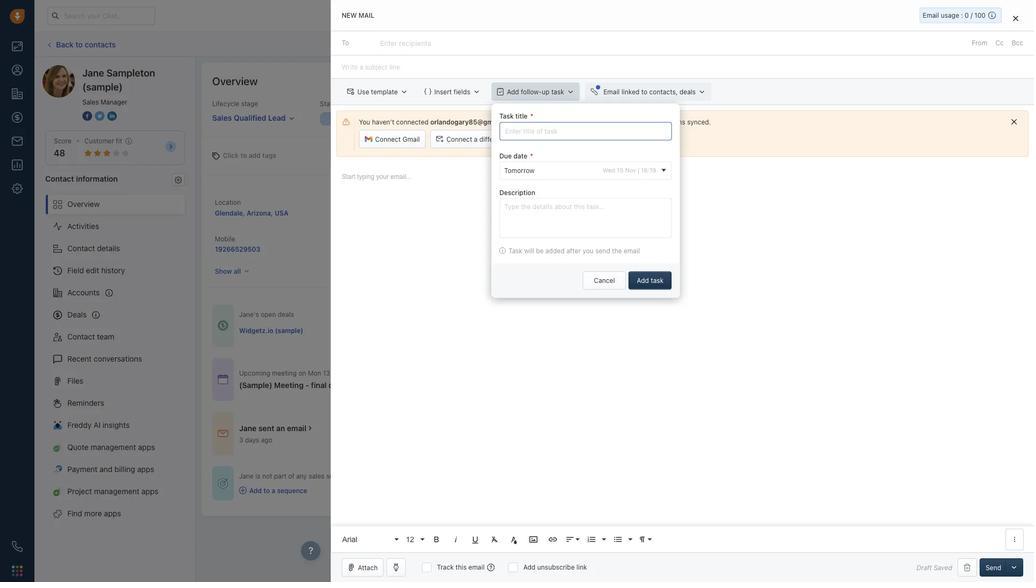 Task type: vqa. For each thing, say whether or not it's contained in the screenshot.
Align icon
yes



Task type: locate. For each thing, give the bounding box(es) containing it.
1 vertical spatial at
[[466, 369, 472, 377]]

janesampleton@gmail.com link
[[594, 207, 680, 218]]

wed 15 nov | 16:19
[[603, 167, 656, 174]]

application containing arial
[[331, 162, 1035, 552]]

0 horizontal spatial 2023
[[347, 369, 363, 377]]

conversations down the team
[[94, 354, 142, 363]]

quote management apps
[[67, 443, 155, 452]]

0 horizontal spatial wed
[[409, 369, 422, 377]]

created
[[594, 235, 618, 243]]

1 vertical spatial container_wx8msf4aqz5i3rn1 image
[[218, 478, 229, 489]]

a
[[474, 135, 478, 143], [272, 487, 275, 494]]

0 vertical spatial conversations
[[643, 118, 686, 126]]

email inside button
[[604, 88, 620, 95]]

overview up the activities
[[67, 200, 100, 209]]

1 horizontal spatial 12
[[594, 245, 601, 253]]

to down not
[[264, 487, 270, 494]]

ordered list image
[[587, 535, 597, 544]]

overview up lifecycle stage
[[212, 74, 258, 87]]

add left unsubscribe
[[524, 563, 536, 571]]

an
[[276, 424, 285, 433]]

email left linked on the top right
[[604, 88, 620, 95]]

the down 23:30 on the left bottom of page
[[392, 381, 404, 390]]

0 vertical spatial email
[[923, 12, 940, 19]]

1 vertical spatial conversations
[[94, 354, 142, 363]]

wed inside upcoming meeting on mon 13 nov, 2023 from 23:30 to wed 15 nov, 2023 at 00:00 (sample) meeting - final discussion about the deal
[[409, 369, 422, 377]]

discussion
[[329, 381, 367, 390]]

task
[[552, 88, 564, 95], [651, 277, 664, 284]]

ago inside jane sent an email 3 days ago
[[261, 436, 273, 444]]

0 vertical spatial sales
[[82, 98, 99, 106]]

0 horizontal spatial (sample)
[[82, 81, 123, 92]]

1 horizontal spatial at
[[620, 235, 626, 243]]

add to a sequence link
[[239, 486, 358, 495]]

email
[[507, 135, 524, 143], [624, 247, 640, 254], [287, 424, 307, 433], [469, 563, 485, 571]]

connect down haven't
[[375, 135, 401, 143]]

1 horizontal spatial sales
[[212, 113, 232, 122]]

activities
[[67, 222, 99, 231]]

0 vertical spatial the
[[526, 118, 536, 126]]

0 vertical spatial task
[[552, 88, 564, 95]]

to right linked on the top right
[[642, 88, 648, 95]]

add for add deal
[[949, 41, 961, 48]]

1 horizontal spatial a
[[474, 135, 478, 143]]

0 vertical spatial at
[[620, 235, 626, 243]]

add unsubscribe link
[[524, 563, 587, 571]]

1 vertical spatial email
[[604, 88, 620, 95]]

freshworks switcher image
[[12, 566, 23, 576]]

0 vertical spatial overview
[[212, 74, 258, 87]]

container_wx8msf4aqz5i3rn1 image left the upcoming
[[218, 374, 229, 385]]

1 vertical spatial deals
[[278, 311, 294, 318]]

container_wx8msf4aqz5i3rn1 image inside add to a sequence link
[[239, 487, 247, 494]]

jane for jane sampleton (sample)
[[82, 67, 104, 78]]

phone element
[[6, 536, 28, 557]]

2 2023 from the left
[[448, 369, 464, 377]]

sent
[[259, 424, 275, 433]]

task left the will in the top of the page
[[509, 247, 523, 254]]

1 vertical spatial ago
[[261, 436, 273, 444]]

19266529503 link
[[215, 245, 260, 253]]

link
[[577, 563, 587, 571]]

deals right contacts,
[[680, 88, 696, 95]]

0 horizontal spatial connect
[[375, 135, 401, 143]]

0 horizontal spatial deal
[[406, 381, 421, 390]]

a down not
[[272, 487, 275, 494]]

0 horizontal spatial new
[[342, 12, 357, 19]]

1 horizontal spatial 15
[[617, 167, 624, 174]]

the left crm.
[[526, 118, 536, 126]]

(sample) inside jane sampleton (sample)
[[82, 81, 123, 92]]

1 vertical spatial the
[[612, 247, 622, 254]]

container_wx8msf4aqz5i3rn1 image
[[218, 428, 229, 439], [218, 478, 229, 489]]

2 vertical spatial the
[[392, 381, 404, 390]]

and
[[100, 465, 113, 474]]

clear formatting image
[[490, 535, 500, 544]]

0 vertical spatial container_wx8msf4aqz5i3rn1 image
[[218, 428, 229, 439]]

0 vertical spatial jane
[[82, 67, 104, 78]]

apps right more at the bottom
[[104, 509, 121, 518]]

due
[[500, 152, 512, 159]]

send button
[[980, 558, 1008, 577]]

0 vertical spatial management
[[91, 443, 136, 452]]

conversations right your
[[643, 118, 686, 126]]

0 horizontal spatial overview
[[67, 200, 100, 209]]

container_wx8msf4aqz5i3rn1 image left widgetz.io on the bottom left
[[218, 320, 229, 331]]

contact for contact details
[[67, 244, 95, 253]]

1 vertical spatial (sample)
[[275, 327, 303, 334]]

container_wx8msf4aqz5i3rn1 image for upcoming meeting on mon 13 nov, 2023 from 23:30 to wed 15 nov, 2023 at 00:00
[[218, 374, 229, 385]]

paragraph format image
[[638, 535, 647, 544]]

1 vertical spatial task
[[509, 247, 523, 254]]

to left the add
[[241, 152, 247, 159]]

on
[[299, 369, 306, 377]]

task left title
[[500, 112, 514, 120]]

bold (⌘b) image
[[432, 535, 442, 544]]

a left different
[[474, 135, 478, 143]]

1 horizontal spatial ago
[[620, 245, 632, 253]]

email inside button
[[507, 135, 524, 143]]

1 vertical spatial wed
[[409, 369, 422, 377]]

management up payment and billing apps
[[91, 443, 136, 452]]

1 vertical spatial days
[[245, 436, 259, 444]]

Search your CRM... text field
[[47, 7, 155, 25]]

added
[[546, 247, 565, 254]]

be
[[536, 247, 544, 254]]

sales up facebook circled image
[[82, 98, 99, 106]]

to inside 'email linked to contacts, deals' button
[[642, 88, 648, 95]]

add left from
[[949, 41, 961, 48]]

to inside add to a sequence link
[[264, 487, 270, 494]]

janesampleton@gmail.com
[[594, 209, 680, 216]]

1 vertical spatial management
[[94, 487, 139, 496]]

widgetz.io (sample)
[[239, 327, 303, 334]]

cancel button
[[583, 271, 626, 290]]

apps for quote management apps
[[138, 443, 155, 452]]

15
[[617, 167, 624, 174], [424, 369, 431, 377]]

wed inside dialog
[[603, 167, 616, 174]]

sales down lifecycle
[[212, 113, 232, 122]]

Type the details about this task… text field
[[500, 198, 672, 238]]

widgetz.io (sample) link
[[239, 326, 303, 335]]

1 vertical spatial jane
[[239, 424, 257, 433]]

sales for sales manager
[[82, 98, 99, 106]]

contact down the activities
[[67, 244, 95, 253]]

12 inside 'dropdown button'
[[406, 535, 414, 544]]

1 vertical spatial sales
[[212, 113, 232, 122]]

0 vertical spatial (sample)
[[82, 81, 123, 92]]

nov, left 00:00
[[433, 369, 446, 377]]

add for add unsubscribe link
[[524, 563, 536, 571]]

1 vertical spatial new
[[375, 115, 388, 123]]

linkedin circled image
[[107, 110, 117, 122]]

task for task will be added after you send the email
[[509, 247, 523, 254]]

sales
[[82, 98, 99, 106], [212, 113, 232, 122]]

dialog
[[331, 0, 1035, 582]]

0 vertical spatial deals
[[680, 88, 696, 95]]

0 horizontal spatial ago
[[261, 436, 273, 444]]

at inside upcoming meeting on mon 13 nov, 2023 from 23:30 to wed 15 nov, 2023 at 00:00 (sample) meeting - final discussion about the deal
[[466, 369, 472, 377]]

email for email usage : 0 / 100
[[923, 12, 940, 19]]

0 vertical spatial a
[[474, 135, 478, 143]]

jane up 3
[[239, 424, 257, 433]]

container_wx8msf4aqz5i3rn1 image left 3
[[218, 428, 229, 439]]

0 horizontal spatial 12
[[406, 535, 414, 544]]

days
[[603, 245, 618, 253], [245, 436, 259, 444]]

2023 left 00:00
[[448, 369, 464, 377]]

ago
[[620, 245, 632, 253], [261, 436, 273, 444]]

more
[[84, 509, 102, 518]]

0 horizontal spatial at
[[466, 369, 472, 377]]

to right 23:30 on the left bottom of page
[[401, 369, 407, 377]]

apps right billing
[[137, 465, 154, 474]]

use template
[[358, 88, 398, 95]]

accounts
[[67, 288, 100, 297]]

0 horizontal spatial email
[[604, 88, 620, 95]]

0 vertical spatial 12
[[594, 245, 601, 253]]

lifecycle stage
[[212, 100, 258, 108]]

phone image
[[12, 541, 23, 552]]

0 vertical spatial new
[[342, 12, 357, 19]]

to right contacted
[[518, 118, 524, 126]]

sequence
[[277, 487, 307, 494]]

email right an
[[287, 424, 307, 433]]

email
[[923, 12, 940, 19], [604, 88, 620, 95]]

manager
[[101, 98, 127, 106]]

twitter circled image
[[95, 110, 105, 122]]

mail
[[359, 12, 375, 19]]

unsubscribe
[[538, 563, 575, 571]]

1 horizontal spatial task
[[651, 277, 664, 284]]

1 horizontal spatial connect
[[447, 135, 472, 143]]

1 horizontal spatial conversations
[[643, 118, 686, 126]]

ago right send
[[620, 245, 632, 253]]

arizona,
[[247, 209, 273, 217]]

0 horizontal spatial the
[[392, 381, 404, 390]]

2 vertical spatial contact
[[67, 332, 95, 341]]

close image
[[1014, 15, 1019, 21]]

1 vertical spatial task
[[651, 277, 664, 284]]

align image
[[566, 535, 575, 544]]

0 vertical spatial 15
[[617, 167, 624, 174]]

email left usage
[[923, 12, 940, 19]]

connected
[[396, 118, 429, 126]]

container_wx8msf4aqz5i3rn1 image
[[218, 320, 229, 331], [218, 374, 229, 385], [239, 487, 247, 494]]

ago down sent
[[261, 436, 273, 444]]

not
[[262, 472, 272, 480]]

customize overview button
[[935, 73, 1019, 88]]

draft saved
[[917, 564, 953, 571]]

1 horizontal spatial deals
[[680, 88, 696, 95]]

lifecycle
[[212, 100, 239, 108]]

freddy ai insights
[[67, 421, 130, 430]]

location
[[215, 198, 241, 206]]

0 vertical spatial days
[[603, 245, 618, 253]]

add right cancel button
[[637, 277, 649, 284]]

upcoming
[[239, 369, 270, 377]]

container_wx8msf4aqz5i3rn1 image for jane is not part of any sales sequence.
[[218, 478, 229, 489]]

days down created on the right top of page
[[603, 245, 618, 253]]

12 right you on the right top of the page
[[594, 245, 601, 253]]

insights
[[103, 421, 130, 430]]

days right 3
[[245, 436, 259, 444]]

task inside add task button
[[651, 277, 664, 284]]

2 vertical spatial jane
[[239, 472, 254, 480]]

1 horizontal spatial email
[[923, 12, 940, 19]]

1 vertical spatial 15
[[424, 369, 431, 377]]

jane left is
[[239, 472, 254, 480]]

0 horizontal spatial sales
[[82, 98, 99, 106]]

deal inside button
[[963, 41, 975, 48]]

wed right 23:30 on the left bottom of page
[[409, 369, 422, 377]]

to
[[342, 39, 349, 47]]

task right up
[[552, 88, 564, 95]]

underline (⌘u) image
[[471, 535, 480, 544]]

add down is
[[250, 487, 262, 494]]

deals right open
[[278, 311, 294, 318]]

a inside button
[[474, 135, 478, 143]]

at left 00:00
[[466, 369, 472, 377]]

jane inside jane sent an email 3 days ago
[[239, 424, 257, 433]]

new left the mail
[[342, 12, 357, 19]]

jane inside jane sampleton (sample)
[[82, 67, 104, 78]]

2 horizontal spatial the
[[612, 247, 622, 254]]

to right back
[[76, 40, 83, 49]]

new inside dialog
[[342, 12, 357, 19]]

100
[[975, 12, 986, 19]]

qualified
[[234, 113, 266, 122]]

1 horizontal spatial wed
[[603, 167, 616, 174]]

email up due date
[[507, 135, 524, 143]]

email usage : 0 / 100
[[923, 12, 986, 19]]

2 vertical spatial container_wx8msf4aqz5i3rn1 image
[[239, 487, 247, 494]]

show
[[215, 267, 232, 275]]

0 horizontal spatial task
[[552, 88, 564, 95]]

1 horizontal spatial deal
[[963, 41, 975, 48]]

sales qualified lead link
[[212, 108, 295, 124]]

1 horizontal spatial nov,
[[433, 369, 446, 377]]

container_wx8msf4aqz5i3rn1 image left is
[[218, 478, 229, 489]]

contact down 48 button
[[45, 174, 74, 183]]

connect left it
[[556, 118, 582, 126]]

0 horizontal spatial deals
[[278, 311, 294, 318]]

15 right 23:30 on the left bottom of page
[[424, 369, 431, 377]]

at right created on the right top of page
[[620, 235, 626, 243]]

15 left nov
[[617, 167, 624, 174]]

sales inside the sales qualified lead link
[[212, 113, 232, 122]]

0 vertical spatial task
[[500, 112, 514, 120]]

contact up recent
[[67, 332, 95, 341]]

application
[[331, 162, 1035, 552]]

0 vertical spatial ago
[[620, 245, 632, 253]]

open
[[261, 311, 276, 318]]

customize
[[952, 77, 984, 85]]

task for task title
[[500, 112, 514, 120]]

apps up payment and billing apps
[[138, 443, 155, 452]]

jane for jane sent an email 3 days ago
[[239, 424, 257, 433]]

from
[[365, 369, 379, 377]]

more misc image
[[1011, 535, 1020, 544]]

the
[[526, 118, 536, 126], [612, 247, 622, 254], [392, 381, 404, 390]]

files
[[67, 376, 83, 385]]

score 48
[[54, 137, 72, 158]]

1 vertical spatial deal
[[406, 381, 421, 390]]

add left the follow-
[[507, 88, 519, 95]]

2023 up discussion
[[347, 369, 363, 377]]

insert image (⌘p) image
[[529, 535, 539, 544]]

template
[[371, 88, 398, 95]]

0 vertical spatial deal
[[963, 41, 975, 48]]

jane's
[[239, 311, 259, 318]]

new right you
[[375, 115, 388, 123]]

connect inside connect gmail "button"
[[375, 135, 401, 143]]

apps for find more apps
[[104, 509, 121, 518]]

jane for jane is not part of any sales sequence.
[[239, 472, 254, 480]]

1 vertical spatial 12
[[406, 535, 414, 544]]

connect a different email button
[[431, 130, 530, 148]]

0 vertical spatial contact
[[45, 174, 74, 183]]

1 vertical spatial container_wx8msf4aqz5i3rn1 image
[[218, 374, 229, 385]]

0 horizontal spatial 15
[[424, 369, 431, 377]]

0 vertical spatial wed
[[603, 167, 616, 174]]

connect down orlandogary85@gmail.com at the left
[[447, 135, 472, 143]]

1 horizontal spatial new
[[375, 115, 388, 123]]

days inside jane sent an email 3 days ago
[[245, 436, 259, 444]]

0 horizontal spatial days
[[245, 436, 259, 444]]

12 left bold (⌘b) "image"
[[406, 535, 414, 544]]

connect inside button
[[447, 135, 472, 143]]

email linked to contacts, deals button
[[585, 83, 712, 101]]

(sample) up sales manager
[[82, 81, 123, 92]]

the right send
[[612, 247, 622, 254]]

1 horizontal spatial 2023
[[448, 369, 464, 377]]

1 vertical spatial contact
[[67, 244, 95, 253]]

send
[[986, 564, 1002, 571]]

information
[[76, 174, 118, 183]]

new
[[342, 12, 357, 19], [375, 115, 388, 123]]

1 vertical spatial a
[[272, 487, 275, 494]]

2 container_wx8msf4aqz5i3rn1 image from the top
[[218, 478, 229, 489]]

0 vertical spatial container_wx8msf4aqz5i3rn1 image
[[218, 320, 229, 331]]

container_wx8msf4aqz5i3rn1 image left add to a sequence
[[239, 487, 247, 494]]

overview
[[986, 77, 1013, 85]]

nov, right 13
[[332, 369, 346, 377]]

recent
[[67, 354, 92, 363]]

crm.
[[538, 118, 554, 126]]

0 horizontal spatial conversations
[[94, 354, 142, 363]]

apps for project management apps
[[142, 487, 159, 496]]

mng settings image
[[175, 176, 182, 184]]

task right cancel button
[[651, 277, 664, 284]]

due date
[[500, 152, 528, 159]]

(sample) down open
[[275, 327, 303, 334]]

apps down payment and billing apps
[[142, 487, 159, 496]]

add inside dropdown button
[[507, 88, 519, 95]]

jane down contacts
[[82, 67, 104, 78]]

-
[[306, 381, 309, 390]]

1 container_wx8msf4aqz5i3rn1 image from the top
[[218, 428, 229, 439]]

track
[[437, 563, 454, 571]]

deal right about in the left of the page
[[406, 381, 421, 390]]

deal down "0"
[[963, 41, 975, 48]]

1 horizontal spatial days
[[603, 245, 618, 253]]

0 horizontal spatial nov,
[[332, 369, 346, 377]]

1 vertical spatial overview
[[67, 200, 100, 209]]

management down payment and billing apps
[[94, 487, 139, 496]]

wed left nov
[[603, 167, 616, 174]]

to right 'now'
[[604, 118, 610, 126]]

2 nov, from the left
[[433, 369, 446, 377]]



Task type: describe. For each thing, give the bounding box(es) containing it.
(sample)
[[239, 381, 272, 390]]

contacts
[[85, 40, 116, 49]]

deal inside upcoming meeting on mon 13 nov, 2023 from 23:30 to wed 15 nov, 2023 at 00:00 (sample) meeting - final discussion about the deal
[[406, 381, 421, 390]]

23:30
[[381, 369, 399, 377]]

stage
[[241, 100, 258, 108]]

management for project
[[94, 487, 139, 496]]

mobile
[[215, 235, 235, 243]]

payment
[[67, 465, 98, 474]]

details
[[97, 244, 120, 253]]

payment and billing apps
[[67, 465, 154, 474]]

contact for contact team
[[67, 332, 95, 341]]

1 horizontal spatial overview
[[212, 74, 258, 87]]

created at 12 days ago
[[594, 235, 632, 253]]

:
[[962, 12, 964, 19]]

italic (⌘i) image
[[451, 535, 461, 544]]

follow-
[[521, 88, 542, 95]]

history
[[101, 266, 125, 275]]

sales qualified lead
[[212, 113, 286, 122]]

arial button
[[339, 529, 400, 550]]

0 horizontal spatial a
[[272, 487, 275, 494]]

bcc
[[1013, 39, 1024, 47]]

cc
[[996, 39, 1004, 47]]

sequence.
[[326, 472, 358, 480]]

nov
[[625, 167, 637, 174]]

contact for contact information
[[45, 174, 74, 183]]

add for add task
[[637, 277, 649, 284]]

click to add tags
[[223, 152, 276, 159]]

at inside created at 12 days ago
[[620, 235, 626, 243]]

send
[[596, 247, 611, 254]]

customer
[[84, 137, 114, 145]]

dialog containing arial
[[331, 0, 1035, 582]]

email for email linked to contacts, deals
[[604, 88, 620, 95]]

synced.
[[688, 118, 711, 126]]

container_wx8msf4aqz5i3rn1 image for jane's open deals
[[218, 320, 229, 331]]

field edit history
[[67, 266, 125, 275]]

conversations inside dialog
[[643, 118, 686, 126]]

email right this
[[469, 563, 485, 571]]

find more apps
[[67, 509, 121, 518]]

email inside jane sent an email 3 days ago
[[287, 424, 307, 433]]

add for add follow-up task
[[507, 88, 519, 95]]

12 inside created at 12 days ago
[[594, 245, 601, 253]]

interested
[[597, 115, 628, 123]]

email linked to contacts, deals
[[604, 88, 696, 95]]

16:19
[[641, 167, 656, 174]]

2 horizontal spatial connect
[[556, 118, 582, 126]]

facebook circled image
[[82, 110, 92, 122]]

new for new
[[375, 115, 388, 123]]

freddy
[[67, 421, 92, 430]]

text color image
[[510, 535, 519, 544]]

is
[[256, 472, 261, 480]]

gmail
[[403, 135, 420, 143]]

location glendale, arizona, usa
[[215, 198, 289, 217]]

ai
[[94, 421, 101, 430]]

00:00
[[474, 369, 492, 377]]

ago inside created at 12 days ago
[[620, 245, 632, 253]]

sampleton
[[107, 67, 155, 78]]

1 2023 from the left
[[347, 369, 363, 377]]

connect a different email
[[447, 135, 524, 143]]

task inside add follow-up task button
[[552, 88, 564, 95]]

team
[[97, 332, 114, 341]]

after
[[567, 247, 581, 254]]

glendale,
[[215, 209, 245, 217]]

meeting
[[274, 381, 304, 390]]

sales for sales qualified lead
[[212, 113, 232, 122]]

you haven't connected orlandogary85@gmail.com to the crm. connect it now to keep your conversations synced.
[[359, 118, 711, 126]]

insert fields button
[[419, 83, 486, 101]]

attach
[[358, 564, 378, 571]]

billing
[[115, 465, 135, 474]]

container_wx8msf4aqz5i3rn1 image for jane sent an email
[[218, 428, 229, 439]]

12 button
[[402, 529, 426, 550]]

management for quote
[[91, 443, 136, 452]]

reminders
[[67, 399, 104, 407]]

deals inside button
[[680, 88, 696, 95]]

back to contacts
[[56, 40, 116, 49]]

keep
[[612, 118, 626, 126]]

unordered list image
[[614, 535, 623, 544]]

1 horizontal spatial (sample)
[[275, 327, 303, 334]]

connect gmail button
[[359, 130, 426, 148]]

add task
[[637, 277, 664, 284]]

jane's open deals
[[239, 311, 294, 318]]

use template button
[[342, 83, 414, 101]]

new for new mail
[[342, 12, 357, 19]]

email right send
[[624, 247, 640, 254]]

email image
[[928, 11, 936, 20]]

Write a subject line text field
[[331, 56, 1035, 78]]

contacts,
[[650, 88, 678, 95]]

connect for connect gmail
[[375, 135, 401, 143]]

Task title text field
[[500, 122, 672, 140]]

status
[[320, 100, 340, 108]]

title
[[516, 112, 528, 120]]

48 button
[[54, 148, 65, 158]]

recent conversations
[[67, 354, 142, 363]]

about
[[369, 381, 390, 390]]

arial
[[342, 535, 358, 544]]

contacted link
[[437, 112, 553, 126]]

final
[[311, 381, 327, 390]]

widgetz.io
[[239, 327, 273, 334]]

connect for connect a different email
[[447, 135, 472, 143]]

to inside upcoming meeting on mon 13 nov, 2023 from 23:30 to wed 15 nov, 2023 at 00:00 (sample) meeting - final discussion about the deal
[[401, 369, 407, 377]]

your
[[628, 118, 642, 126]]

quote
[[67, 443, 89, 452]]

insert link (⌘k) image
[[548, 535, 558, 544]]

1 horizontal spatial the
[[526, 118, 536, 126]]

interested link
[[553, 112, 669, 125]]

to inside "back to contacts" "link"
[[76, 40, 83, 49]]

contact information
[[45, 174, 118, 183]]

contact details
[[67, 244, 120, 253]]

add follow-up task button
[[492, 83, 580, 101]]

use
[[358, 88, 369, 95]]

19266529503
[[215, 245, 260, 253]]

the inside upcoming meeting on mon 13 nov, 2023 from 23:30 to wed 15 nov, 2023 at 00:00 (sample) meeting - final discussion about the deal
[[392, 381, 404, 390]]

days inside created at 12 days ago
[[603, 245, 618, 253]]

|
[[638, 167, 640, 174]]

1 nov, from the left
[[332, 369, 346, 377]]

jane sampleton (sample)
[[82, 67, 155, 92]]

Enter recipients text field
[[380, 35, 434, 52]]

insert
[[435, 88, 452, 95]]

of
[[288, 472, 295, 480]]

linked
[[622, 88, 640, 95]]

add
[[249, 152, 261, 159]]

sales
[[309, 472, 325, 480]]

task will be added after you send the email
[[509, 247, 640, 254]]

contact team
[[67, 332, 114, 341]]

15 inside dialog
[[617, 167, 624, 174]]

15 inside upcoming meeting on mon 13 nov, 2023 from 23:30 to wed 15 nov, 2023 at 00:00 (sample) meeting - final discussion about the deal
[[424, 369, 431, 377]]

add follow-up task button
[[492, 83, 580, 101]]

project
[[67, 487, 92, 496]]

add deal button
[[933, 35, 981, 54]]

cancel
[[594, 277, 615, 284]]

deals
[[67, 310, 87, 319]]

add for add to a sequence
[[250, 487, 262, 494]]

any
[[296, 472, 307, 480]]



